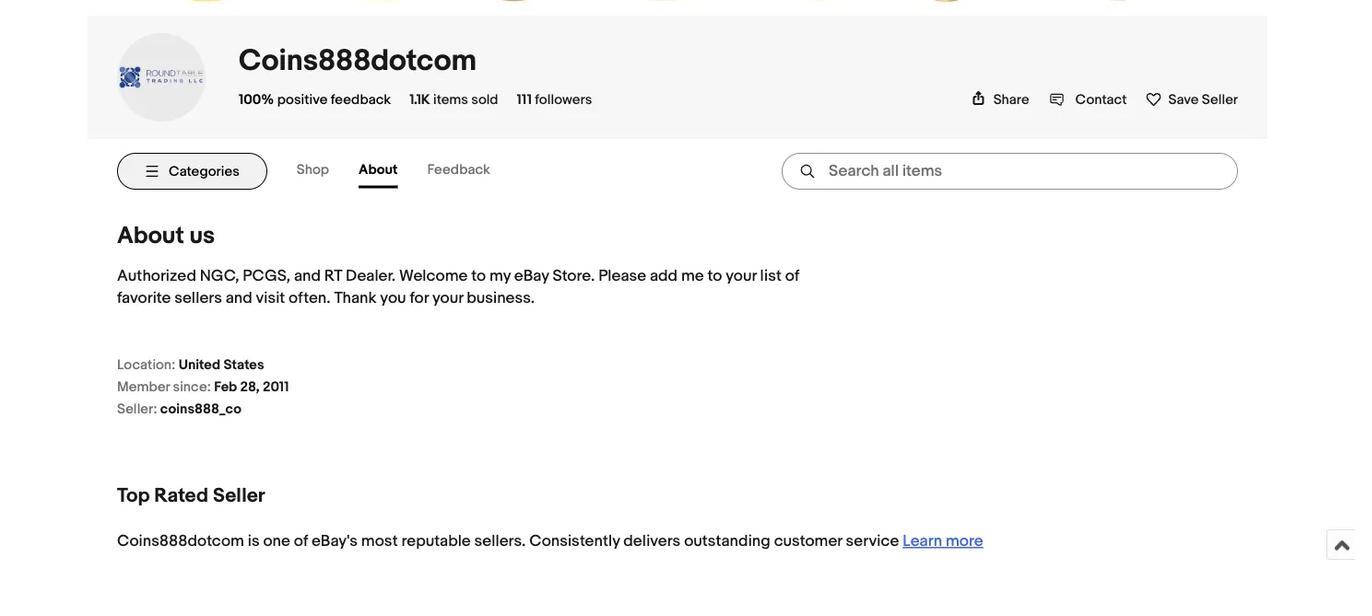 Task type: vqa. For each thing, say whether or not it's contained in the screenshot.
the top YOUR
yes



Task type: describe. For each thing, give the bounding box(es) containing it.
consistently
[[529, 533, 620, 552]]

share button
[[971, 92, 1029, 108]]

0 horizontal spatial your
[[432, 289, 463, 309]]

2011
[[263, 379, 289, 396]]

is
[[248, 533, 260, 552]]

sellers
[[174, 289, 222, 309]]

about for about us
[[117, 223, 184, 251]]

coins888dotcom for coins888dotcom is one of ebay's most reputable sellers. consistently delivers outstanding customer service learn more
[[117, 533, 244, 552]]

learn
[[903, 533, 942, 552]]

positive
[[277, 92, 328, 108]]

authorized
[[117, 267, 196, 287]]

about for about
[[359, 162, 398, 179]]

us
[[189, 223, 215, 251]]

delivers
[[623, 533, 681, 552]]

contact
[[1075, 92, 1127, 108]]

feedback
[[331, 92, 391, 108]]

more
[[946, 533, 983, 552]]

coins888dotcom is one of ebay's most reputable sellers. consistently delivers outstanding customer service learn more
[[117, 533, 983, 552]]

dealer.
[[346, 267, 396, 287]]

united
[[179, 357, 220, 374]]

Search all items field
[[782, 153, 1238, 190]]

since:
[[173, 379, 211, 396]]

for
[[410, 289, 429, 309]]

list
[[760, 267, 782, 287]]

coins888dotcom image
[[117, 65, 206, 90]]

most
[[361, 533, 398, 552]]

save seller button
[[1145, 88, 1238, 108]]

1.1k items sold
[[409, 92, 498, 108]]

you
[[380, 289, 406, 309]]

pcgs,
[[243, 267, 290, 287]]

sold
[[471, 92, 498, 108]]

states
[[224, 357, 264, 374]]

28,
[[240, 379, 260, 396]]

rated
[[154, 484, 208, 508]]

tab list containing shop
[[297, 155, 520, 189]]

1 horizontal spatial your
[[726, 267, 757, 287]]

my
[[489, 267, 511, 287]]

customer
[[774, 533, 842, 552]]

store.
[[553, 267, 595, 287]]

ebay's
[[311, 533, 358, 552]]

100% positive feedback
[[239, 92, 391, 108]]

about us
[[117, 223, 215, 251]]

111 followers
[[517, 92, 592, 108]]



Task type: locate. For each thing, give the bounding box(es) containing it.
outstanding
[[684, 533, 770, 552]]

1 vertical spatial and
[[226, 289, 252, 309]]

your down welcome
[[432, 289, 463, 309]]

rt
[[324, 267, 342, 287]]

about up authorized
[[117, 223, 184, 251]]

contact link
[[1050, 92, 1127, 108]]

0 vertical spatial and
[[294, 267, 321, 287]]

and
[[294, 267, 321, 287], [226, 289, 252, 309]]

save seller
[[1168, 92, 1238, 108]]

0 vertical spatial coins888dotcom
[[239, 44, 477, 80]]

about
[[359, 162, 398, 179], [117, 223, 184, 251]]

reputable
[[401, 533, 471, 552]]

coins888dotcom
[[239, 44, 477, 80], [117, 533, 244, 552]]

of inside authorized ngc, pcgs, and rt dealer.  welcome to my ebay store. please add me to your list of favorite sellers and visit often. thank you for your business.
[[785, 267, 799, 287]]

please
[[598, 267, 646, 287]]

1.1k
[[409, 92, 430, 108]]

items
[[433, 92, 468, 108]]

often.
[[289, 289, 331, 309]]

feedback
[[427, 162, 490, 179]]

one
[[263, 533, 290, 552]]

to right me
[[707, 267, 722, 287]]

welcome
[[399, 267, 468, 287]]

coins888dotcom for coins888dotcom
[[239, 44, 477, 80]]

1 vertical spatial seller
[[213, 484, 265, 508]]

about right shop
[[359, 162, 398, 179]]

your left list
[[726, 267, 757, 287]]

and up the often.
[[294, 267, 321, 287]]

ebay
[[514, 267, 549, 287]]

coins888dotcom up 'feedback'
[[239, 44, 477, 80]]

share
[[993, 92, 1029, 108]]

service
[[846, 533, 899, 552]]

your
[[726, 267, 757, 287], [432, 289, 463, 309]]

favorite
[[117, 289, 171, 309]]

100%
[[239, 92, 274, 108]]

0 vertical spatial about
[[359, 162, 398, 179]]

seller right save
[[1202, 92, 1238, 108]]

feb
[[214, 379, 237, 396]]

of right one
[[294, 533, 308, 552]]

visit
[[256, 289, 285, 309]]

1 horizontal spatial seller
[[1202, 92, 1238, 108]]

thank
[[334, 289, 376, 309]]

coins888dotcom down rated
[[117, 533, 244, 552]]

0 horizontal spatial and
[[226, 289, 252, 309]]

1 horizontal spatial to
[[707, 267, 722, 287]]

tab list
[[297, 155, 520, 189]]

to left my
[[471, 267, 486, 287]]

1 horizontal spatial of
[[785, 267, 799, 287]]

1 vertical spatial of
[[294, 533, 308, 552]]

0 vertical spatial your
[[726, 267, 757, 287]]

111
[[517, 92, 532, 108]]

ngc,
[[200, 267, 239, 287]]

followers
[[535, 92, 592, 108]]

member
[[117, 379, 170, 396]]

learn more link
[[903, 533, 983, 552]]

top
[[117, 484, 150, 508]]

1 to from the left
[[471, 267, 486, 287]]

coins888_co
[[160, 401, 242, 418]]

business.
[[467, 289, 535, 309]]

top rated seller
[[117, 484, 265, 508]]

coins888dotcom link
[[239, 44, 477, 80]]

authorized ngc, pcgs, and rt dealer.  welcome to my ebay store. please add me to your list of favorite sellers and visit often. thank you for your business.
[[117, 267, 799, 309]]

0 vertical spatial seller
[[1202, 92, 1238, 108]]

2 to from the left
[[707, 267, 722, 287]]

1 vertical spatial your
[[432, 289, 463, 309]]

1 horizontal spatial and
[[294, 267, 321, 287]]

0 vertical spatial of
[[785, 267, 799, 287]]

1 vertical spatial about
[[117, 223, 184, 251]]

location: united states member since: feb 28, 2011 seller: coins888_co
[[117, 357, 289, 418]]

sellers.
[[474, 533, 526, 552]]

0 horizontal spatial about
[[117, 223, 184, 251]]

0 horizontal spatial of
[[294, 533, 308, 552]]

seller up "is"
[[213, 484, 265, 508]]

location:
[[117, 357, 175, 374]]

me
[[681, 267, 704, 287]]

1 vertical spatial coins888dotcom
[[117, 533, 244, 552]]

of
[[785, 267, 799, 287], [294, 533, 308, 552]]

0 horizontal spatial seller
[[213, 484, 265, 508]]

shop
[[297, 162, 329, 179]]

save
[[1168, 92, 1199, 108]]

categories button
[[117, 153, 267, 190]]

and down ngc,
[[226, 289, 252, 309]]

0 horizontal spatial to
[[471, 267, 486, 287]]

seller
[[1202, 92, 1238, 108], [213, 484, 265, 508]]

1 horizontal spatial about
[[359, 162, 398, 179]]

seller inside button
[[1202, 92, 1238, 108]]

of right list
[[785, 267, 799, 287]]

to
[[471, 267, 486, 287], [707, 267, 722, 287]]

seller:
[[117, 401, 157, 418]]

categories
[[169, 164, 239, 180]]

add
[[650, 267, 678, 287]]



